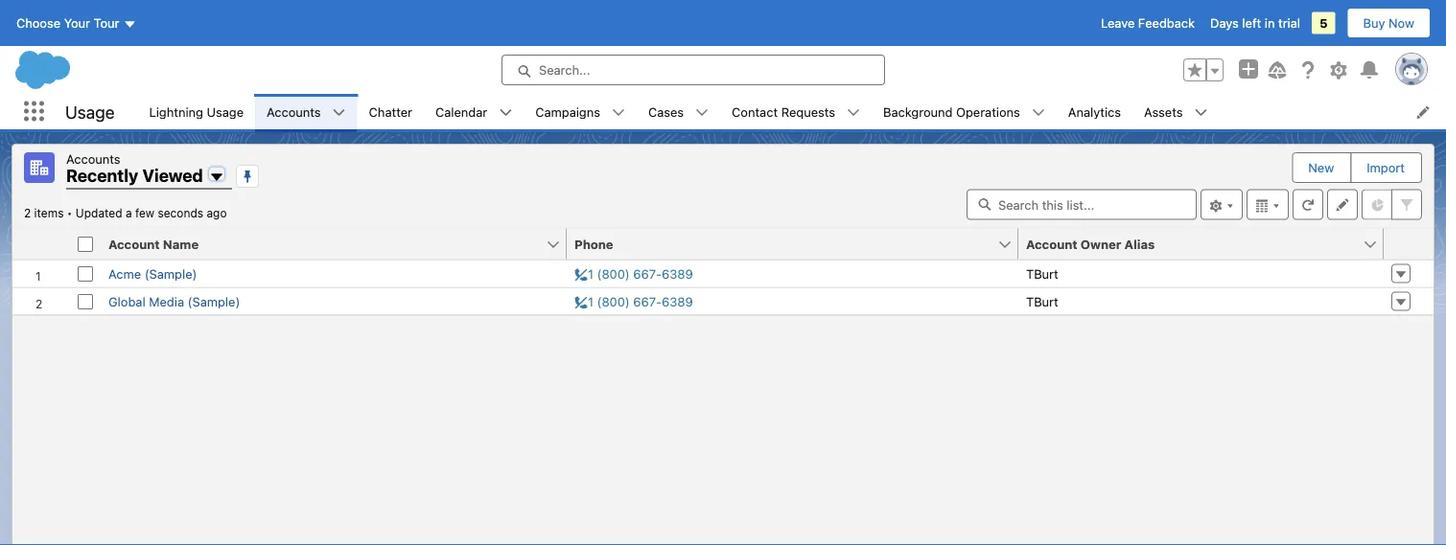 Task type: vqa. For each thing, say whether or not it's contained in the screenshot.
Chatter
yes



Task type: describe. For each thing, give the bounding box(es) containing it.
account for account name
[[108, 237, 160, 251]]

search... button
[[502, 55, 885, 85]]

left
[[1242, 16, 1262, 30]]

text default image for calendar
[[499, 106, 512, 119]]

account owner alias button
[[1019, 229, 1363, 259]]

account owner alias element
[[1019, 229, 1396, 260]]

lightning usage
[[149, 105, 244, 119]]

leave feedback link
[[1101, 16, 1195, 30]]

action element
[[1384, 229, 1434, 260]]

choose your tour button
[[15, 8, 138, 38]]

owner
[[1081, 237, 1122, 251]]

tburt for acme (sample)
[[1026, 267, 1059, 281]]

cases
[[648, 105, 684, 119]]

campaigns list item
[[524, 94, 637, 129]]

phone
[[575, 237, 614, 251]]

recently viewed grid
[[12, 229, 1434, 316]]

tour
[[94, 16, 119, 30]]

2
[[24, 207, 31, 220]]

text default image for contact requests
[[847, 106, 860, 119]]

0 vertical spatial (sample)
[[145, 267, 197, 281]]

contact requests link
[[720, 94, 847, 129]]

choose your tour
[[16, 16, 119, 30]]

0 horizontal spatial usage
[[65, 101, 115, 122]]

acme (sample)
[[108, 267, 197, 281]]

import button
[[1352, 153, 1421, 182]]

search...
[[539, 63, 590, 77]]

text default image for accounts
[[332, 106, 346, 119]]

account name
[[108, 237, 199, 251]]

chatter
[[369, 105, 412, 119]]

global media (sample) link
[[108, 294, 240, 309]]

seconds
[[158, 207, 203, 220]]

campaigns
[[535, 105, 600, 119]]

text default image for assets
[[1195, 106, 1208, 119]]

assets
[[1144, 105, 1183, 119]]

cell inside recently viewed grid
[[70, 229, 101, 260]]

recently viewed
[[66, 165, 203, 186]]

days left in trial
[[1211, 16, 1301, 30]]

item number image
[[12, 229, 70, 259]]

cases link
[[637, 94, 696, 129]]

contact
[[732, 105, 778, 119]]

alias
[[1125, 237, 1155, 251]]

contact requests list item
[[720, 94, 872, 129]]

accounts inside list item
[[267, 105, 321, 119]]

global
[[108, 294, 145, 309]]

viewed
[[142, 165, 203, 186]]

click to dial disabled image for global media (sample)
[[575, 294, 693, 309]]

tburt for global media (sample)
[[1026, 294, 1059, 309]]

choose
[[16, 16, 61, 30]]

acme
[[108, 267, 141, 281]]

accounts link
[[255, 94, 332, 129]]

1 vertical spatial (sample)
[[188, 294, 240, 309]]

background operations list item
[[872, 94, 1057, 129]]

phone element
[[567, 229, 1030, 260]]

a
[[126, 207, 132, 220]]

assets list item
[[1133, 94, 1220, 129]]

chatter link
[[357, 94, 424, 129]]

global media (sample)
[[108, 294, 240, 309]]

new button
[[1293, 153, 1350, 182]]



Task type: locate. For each thing, give the bounding box(es) containing it.
2 account from the left
[[1026, 237, 1078, 251]]

account down a at top left
[[108, 237, 160, 251]]

text default image
[[332, 106, 346, 119], [499, 106, 512, 119], [612, 106, 625, 119], [696, 106, 709, 119], [847, 106, 860, 119]]

trial
[[1279, 16, 1301, 30]]

calendar list item
[[424, 94, 524, 129]]

calendar
[[435, 105, 488, 119]]

account for account owner alias
[[1026, 237, 1078, 251]]

1 vertical spatial accounts
[[66, 152, 120, 166]]

click to dial disabled image for acme (sample)
[[575, 267, 693, 281]]

1 vertical spatial tburt
[[1026, 294, 1059, 309]]

account owner alias
[[1026, 237, 1155, 251]]

1 tburt from the top
[[1026, 267, 1059, 281]]

cell
[[70, 229, 101, 260]]

background
[[883, 105, 953, 119]]

recently
[[66, 165, 138, 186]]

campaigns link
[[524, 94, 612, 129]]

usage inside list
[[207, 105, 244, 119]]

1 horizontal spatial usage
[[207, 105, 244, 119]]

media
[[149, 294, 184, 309]]

list containing lightning usage
[[138, 94, 1446, 129]]

ago
[[207, 207, 227, 220]]

5
[[1320, 16, 1328, 30]]

2 tburt from the top
[[1026, 294, 1059, 309]]

0 vertical spatial tburt
[[1026, 267, 1059, 281]]

(sample)
[[145, 267, 197, 281], [188, 294, 240, 309]]

updated
[[76, 207, 122, 220]]

item number element
[[12, 229, 70, 260]]

2 items • updated a few seconds ago
[[24, 207, 227, 220]]

import
[[1367, 161, 1405, 175]]

lightning usage link
[[138, 94, 255, 129]]

group
[[1184, 59, 1224, 82]]

leave
[[1101, 16, 1135, 30]]

2 text default image from the left
[[1195, 106, 1208, 119]]

1 click to dial disabled image from the top
[[575, 267, 693, 281]]

background operations
[[883, 105, 1020, 119]]

acme (sample) link
[[108, 267, 197, 281]]

cases list item
[[637, 94, 720, 129]]

text default image inside assets list item
[[1195, 106, 1208, 119]]

text default image inside 'calendar' list item
[[499, 106, 512, 119]]

5 text default image from the left
[[847, 106, 860, 119]]

accounts list item
[[255, 94, 357, 129]]

your
[[64, 16, 90, 30]]

None search field
[[967, 189, 1197, 220]]

action image
[[1384, 229, 1434, 259]]

analytics link
[[1057, 94, 1133, 129]]

none search field inside recently viewed|accounts|list view element
[[967, 189, 1197, 220]]

text default image for campaigns
[[612, 106, 625, 119]]

now
[[1389, 16, 1415, 30]]

accounts
[[267, 105, 321, 119], [66, 152, 120, 166]]

text default image
[[1032, 106, 1045, 119], [1195, 106, 1208, 119]]

usage
[[65, 101, 115, 122], [207, 105, 244, 119]]

0 horizontal spatial accounts
[[66, 152, 120, 166]]

2 click to dial disabled image from the top
[[575, 294, 693, 309]]

0 vertical spatial click to dial disabled image
[[575, 267, 693, 281]]

text default image right calendar
[[499, 106, 512, 119]]

text default image inside cases list item
[[696, 106, 709, 119]]

recently viewed|accounts|list view element
[[12, 144, 1435, 546]]

text default image right requests
[[847, 106, 860, 119]]

•
[[67, 207, 72, 220]]

in
[[1265, 16, 1275, 30]]

new
[[1309, 161, 1334, 175]]

buy now
[[1364, 16, 1415, 30]]

text default image right cases
[[696, 106, 709, 119]]

feedback
[[1138, 16, 1195, 30]]

phone button
[[567, 229, 998, 259]]

click to dial disabled image
[[575, 267, 693, 281], [575, 294, 693, 309]]

text default image right operations
[[1032, 106, 1045, 119]]

account inside button
[[108, 237, 160, 251]]

assets link
[[1133, 94, 1195, 129]]

contact requests
[[732, 105, 835, 119]]

operations
[[956, 105, 1020, 119]]

lightning
[[149, 105, 203, 119]]

name
[[163, 237, 199, 251]]

text default image for cases
[[696, 106, 709, 119]]

1 horizontal spatial accounts
[[267, 105, 321, 119]]

1 text default image from the left
[[1032, 106, 1045, 119]]

usage right lightning
[[207, 105, 244, 119]]

1 account from the left
[[108, 237, 160, 251]]

1 horizontal spatial text default image
[[1195, 106, 1208, 119]]

buy now button
[[1347, 8, 1431, 38]]

text default image left chatter link
[[332, 106, 346, 119]]

text default image inside contact requests list item
[[847, 106, 860, 119]]

usage up 'recently'
[[65, 101, 115, 122]]

1 text default image from the left
[[332, 106, 346, 119]]

2 text default image from the left
[[499, 106, 512, 119]]

(sample) right the media on the left of the page
[[188, 294, 240, 309]]

account name button
[[101, 229, 546, 259]]

0 horizontal spatial text default image
[[1032, 106, 1045, 119]]

text default image inside background operations list item
[[1032, 106, 1045, 119]]

3 text default image from the left
[[612, 106, 625, 119]]

items
[[34, 207, 64, 220]]

requests
[[782, 105, 835, 119]]

leave feedback
[[1101, 16, 1195, 30]]

account
[[108, 237, 160, 251], [1026, 237, 1078, 251]]

list
[[138, 94, 1446, 129]]

0 horizontal spatial account
[[108, 237, 160, 251]]

text default image for background operations
[[1032, 106, 1045, 119]]

calendar link
[[424, 94, 499, 129]]

analytics
[[1068, 105, 1121, 119]]

4 text default image from the left
[[696, 106, 709, 119]]

text default image inside the campaigns list item
[[612, 106, 625, 119]]

Search Recently Viewed list view. search field
[[967, 189, 1197, 220]]

recently viewed status
[[24, 207, 76, 220]]

days
[[1211, 16, 1239, 30]]

text default image right assets
[[1195, 106, 1208, 119]]

1 vertical spatial click to dial disabled image
[[575, 294, 693, 309]]

0 vertical spatial accounts
[[267, 105, 321, 119]]

account left owner
[[1026, 237, 1078, 251]]

(sample) up global media (sample) link
[[145, 267, 197, 281]]

few
[[135, 207, 155, 220]]

background operations link
[[872, 94, 1032, 129]]

account inside button
[[1026, 237, 1078, 251]]

buy
[[1364, 16, 1386, 30]]

text default image left cases
[[612, 106, 625, 119]]

text default image inside accounts list item
[[332, 106, 346, 119]]

1 horizontal spatial account
[[1026, 237, 1078, 251]]

account name element
[[101, 229, 578, 260]]

tburt
[[1026, 267, 1059, 281], [1026, 294, 1059, 309]]



